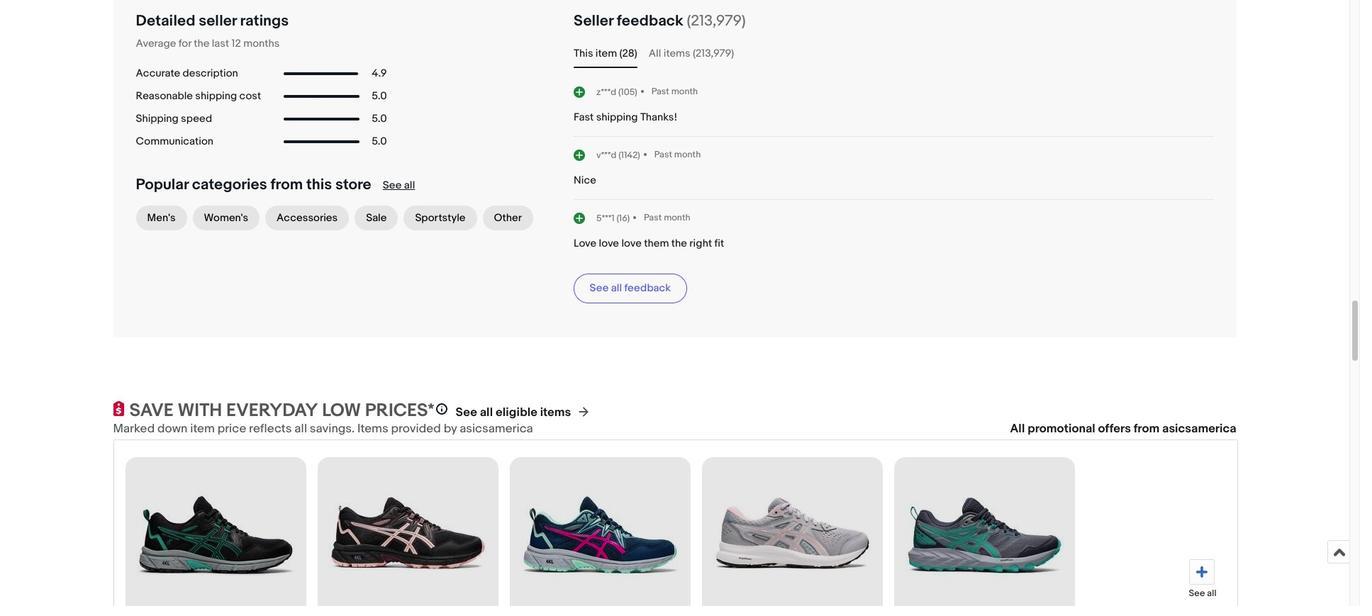 Task type: vqa. For each thing, say whether or not it's contained in the screenshot.
Auction LINK
no



Task type: describe. For each thing, give the bounding box(es) containing it.
other link
[[483, 206, 533, 231]]

prices*
[[365, 400, 435, 422]]

see all for the bottommost see all 'link'
[[1189, 588, 1217, 600]]

see all feedback link
[[574, 274, 687, 304]]

accessories
[[277, 211, 338, 225]]

5.0 for shipping
[[372, 89, 387, 103]]

women's
[[204, 211, 248, 225]]

reasonable
[[136, 89, 193, 103]]

5***1 (16)
[[597, 213, 630, 224]]

(16)
[[617, 213, 630, 224]]

sportstyle
[[415, 211, 466, 225]]

all promotional offers from asicsamerica
[[1011, 422, 1237, 436]]

months
[[243, 37, 280, 50]]

month for thanks!
[[672, 86, 698, 97]]

popular
[[136, 176, 189, 194]]

reasonable shipping cost
[[136, 89, 261, 103]]

all for all items (213,979)
[[649, 47, 661, 60]]

3 5.0 from the top
[[372, 135, 387, 148]]

marked
[[113, 422, 155, 436]]

communication
[[136, 135, 214, 148]]

this item (28)
[[574, 47, 638, 60]]

seller
[[199, 12, 237, 30]]

1 vertical spatial the
[[672, 237, 687, 251]]

past for love
[[644, 212, 662, 224]]

everyday
[[226, 400, 318, 422]]

reflects
[[249, 422, 292, 436]]

(105)
[[619, 86, 637, 98]]

seller feedback (213,979)
[[574, 12, 746, 30]]

1 vertical spatial feedback
[[625, 282, 671, 295]]

5.0 for speed
[[372, 112, 387, 126]]

average
[[136, 37, 176, 50]]

save with everyday low prices*
[[129, 400, 435, 422]]

men's
[[147, 211, 176, 225]]

(213,979) for all items (213,979)
[[693, 47, 734, 60]]

tab list containing this item (28)
[[574, 45, 1214, 63]]

1 vertical spatial past month
[[655, 149, 701, 161]]

past month for love
[[644, 212, 691, 224]]

detailed seller ratings
[[136, 12, 289, 30]]

fit
[[715, 237, 724, 251]]

by
[[444, 422, 457, 436]]

nice
[[574, 174, 597, 187]]

love love love them the right fit
[[574, 237, 724, 251]]

past month for thanks!
[[652, 86, 698, 97]]

shipping for reasonable
[[195, 89, 237, 103]]

love
[[574, 237, 597, 251]]

1 vertical spatial from
[[1134, 422, 1160, 436]]

0 vertical spatial see all link
[[383, 179, 415, 192]]

accurate
[[136, 67, 180, 80]]

savings.
[[310, 422, 355, 436]]

marked down item price reflects all savings. items provided by asicsamerica
[[113, 422, 533, 436]]

1 horizontal spatial item
[[596, 47, 617, 60]]

all promotional offers from asicsamerica link
[[1011, 422, 1237, 436]]

items
[[358, 422, 389, 436]]

shipping for fast
[[596, 111, 638, 124]]

see all eligible items link
[[456, 406, 571, 420]]

sportstyle link
[[404, 206, 477, 231]]

ratings
[[240, 12, 289, 30]]

2 love from the left
[[622, 237, 642, 251]]

provided
[[391, 422, 441, 436]]

accessories link
[[265, 206, 349, 231]]

1 vertical spatial month
[[675, 149, 701, 161]]

all items (213,979)
[[649, 47, 734, 60]]

offers
[[1098, 422, 1131, 436]]

5***1
[[597, 213, 615, 224]]

past for thanks!
[[652, 86, 670, 97]]

sale
[[366, 211, 387, 225]]

last
[[212, 37, 229, 50]]



Task type: locate. For each thing, give the bounding box(es) containing it.
1 5.0 from the top
[[372, 89, 387, 103]]

2 vertical spatial past month
[[644, 212, 691, 224]]

(213,979)
[[687, 12, 746, 30], [693, 47, 734, 60]]

1 horizontal spatial the
[[672, 237, 687, 251]]

shipping down the z***d (105)
[[596, 111, 638, 124]]

items down seller feedback (213,979)
[[664, 47, 691, 60]]

with
[[178, 400, 222, 422]]

0 horizontal spatial the
[[194, 37, 210, 50]]

see all feedback
[[590, 282, 671, 295]]

1 vertical spatial past
[[655, 149, 672, 161]]

this
[[574, 47, 593, 60]]

shipping
[[136, 112, 179, 126]]

item left price
[[190, 422, 215, 436]]

1 horizontal spatial shipping
[[596, 111, 638, 124]]

0 vertical spatial feedback
[[617, 12, 684, 30]]

0 vertical spatial past month
[[652, 86, 698, 97]]

month up thanks!
[[672, 86, 698, 97]]

save
[[129, 400, 174, 422]]

1 horizontal spatial see all
[[1189, 588, 1217, 600]]

see
[[383, 179, 402, 192], [590, 282, 609, 295], [456, 406, 477, 420], [1189, 588, 1206, 600]]

(28)
[[620, 47, 638, 60]]

1 vertical spatial see all link
[[1189, 560, 1217, 600]]

(213,979) up 'all items (213,979)'
[[687, 12, 746, 30]]

all
[[649, 47, 661, 60], [1011, 422, 1025, 436]]

0 horizontal spatial see all link
[[383, 179, 415, 192]]

v***d
[[597, 149, 617, 161]]

right
[[690, 237, 712, 251]]

0 horizontal spatial love
[[599, 237, 619, 251]]

0 vertical spatial 5.0
[[372, 89, 387, 103]]

men's link
[[136, 206, 187, 231]]

0 horizontal spatial shipping
[[195, 89, 237, 103]]

past month up thanks!
[[652, 86, 698, 97]]

0 horizontal spatial items
[[540, 406, 571, 420]]

0 vertical spatial the
[[194, 37, 210, 50]]

shipping down the description
[[195, 89, 237, 103]]

fast
[[574, 111, 594, 124]]

2 vertical spatial month
[[664, 212, 691, 224]]

past
[[652, 86, 670, 97], [655, 149, 672, 161], [644, 212, 662, 224]]

down
[[158, 422, 188, 436]]

1 vertical spatial item
[[190, 422, 215, 436]]

2 5.0 from the top
[[372, 112, 387, 126]]

0 horizontal spatial asicsamerica
[[460, 422, 533, 436]]

(213,979) for seller feedback (213,979)
[[687, 12, 746, 30]]

categories
[[192, 176, 267, 194]]

0 vertical spatial items
[[664, 47, 691, 60]]

1 asicsamerica from the left
[[460, 422, 533, 436]]

0 vertical spatial month
[[672, 86, 698, 97]]

speed
[[181, 112, 212, 126]]

(1142)
[[619, 149, 640, 161]]

from right offers
[[1134, 422, 1160, 436]]

the right for
[[194, 37, 210, 50]]

(213,979) inside tab list
[[693, 47, 734, 60]]

1 love from the left
[[599, 237, 619, 251]]

all left promotional
[[1011, 422, 1025, 436]]

2 vertical spatial past
[[644, 212, 662, 224]]

0 vertical spatial from
[[271, 176, 303, 194]]

this
[[306, 176, 332, 194]]

see all eligible items
[[456, 406, 571, 420]]

store
[[335, 176, 372, 194]]

0 vertical spatial see all
[[383, 179, 415, 192]]

see all for see all 'link' to the top
[[383, 179, 415, 192]]

z***d (105)
[[597, 86, 637, 98]]

accurate description
[[136, 67, 238, 80]]

shipping
[[195, 89, 237, 103], [596, 111, 638, 124]]

month down thanks!
[[675, 149, 701, 161]]

the left right
[[672, 237, 687, 251]]

0 horizontal spatial all
[[649, 47, 661, 60]]

detailed
[[136, 12, 195, 30]]

past right '(1142)'
[[655, 149, 672, 161]]

from
[[271, 176, 303, 194], [1134, 422, 1160, 436]]

love right love
[[599, 237, 619, 251]]

item
[[596, 47, 617, 60], [190, 422, 215, 436]]

average for the last 12 months
[[136, 37, 280, 50]]

feedback
[[617, 12, 684, 30], [625, 282, 671, 295]]

month
[[672, 86, 698, 97], [675, 149, 701, 161], [664, 212, 691, 224]]

seller
[[574, 12, 614, 30]]

1 vertical spatial all
[[1011, 422, 1025, 436]]

2 vertical spatial 5.0
[[372, 135, 387, 148]]

all right (28)
[[649, 47, 661, 60]]

1 vertical spatial 5.0
[[372, 112, 387, 126]]

1 vertical spatial see all
[[1189, 588, 1217, 600]]

the
[[194, 37, 210, 50], [672, 237, 687, 251]]

popular categories from this store
[[136, 176, 372, 194]]

0 horizontal spatial from
[[271, 176, 303, 194]]

0 horizontal spatial see all
[[383, 179, 415, 192]]

1 horizontal spatial from
[[1134, 422, 1160, 436]]

1 vertical spatial (213,979)
[[693, 47, 734, 60]]

other
[[494, 211, 522, 225]]

0 vertical spatial past
[[652, 86, 670, 97]]

1 vertical spatial items
[[540, 406, 571, 420]]

price
[[218, 422, 246, 436]]

0 vertical spatial (213,979)
[[687, 12, 746, 30]]

tab list
[[574, 45, 1214, 63]]

5.0
[[372, 89, 387, 103], [372, 112, 387, 126], [372, 135, 387, 148]]

all for all promotional offers from asicsamerica
[[1011, 422, 1025, 436]]

1 horizontal spatial all
[[1011, 422, 1025, 436]]

low
[[322, 400, 361, 422]]

1 horizontal spatial items
[[664, 47, 691, 60]]

description
[[183, 67, 238, 80]]

0 vertical spatial shipping
[[195, 89, 237, 103]]

all inside tab list
[[649, 47, 661, 60]]

0 vertical spatial all
[[649, 47, 661, 60]]

fast shipping  thanks!
[[574, 111, 678, 124]]

month up them
[[664, 212, 691, 224]]

item left (28)
[[596, 47, 617, 60]]

see all
[[383, 179, 415, 192], [1189, 588, 1217, 600]]

v***d (1142)
[[597, 149, 640, 161]]

0 horizontal spatial item
[[190, 422, 215, 436]]

(213,979) down seller feedback (213,979)
[[693, 47, 734, 60]]

sale link
[[355, 206, 398, 231]]

0 vertical spatial item
[[596, 47, 617, 60]]

past month up them
[[644, 212, 691, 224]]

promotional
[[1028, 422, 1096, 436]]

for
[[179, 37, 191, 50]]

women's link
[[193, 206, 260, 231]]

from left this
[[271, 176, 303, 194]]

z***d
[[597, 86, 617, 98]]

past month
[[652, 86, 698, 97], [655, 149, 701, 161], [644, 212, 691, 224]]

see all link
[[383, 179, 415, 192], [1189, 560, 1217, 600]]

feedback up (28)
[[617, 12, 684, 30]]

love
[[599, 237, 619, 251], [622, 237, 642, 251]]

4.9
[[372, 67, 387, 80]]

cost
[[239, 89, 261, 103]]

shipping speed
[[136, 112, 212, 126]]

1 vertical spatial shipping
[[596, 111, 638, 124]]

2 asicsamerica from the left
[[1163, 422, 1237, 436]]

love left them
[[622, 237, 642, 251]]

asicsamerica
[[460, 422, 533, 436], [1163, 422, 1237, 436]]

month for love
[[664, 212, 691, 224]]

1 horizontal spatial see all link
[[1189, 560, 1217, 600]]

past month down thanks!
[[655, 149, 701, 161]]

items right eligible
[[540, 406, 571, 420]]

eligible
[[496, 406, 538, 420]]

past up thanks!
[[652, 86, 670, 97]]

12
[[232, 37, 241, 50]]

all
[[404, 179, 415, 192], [611, 282, 622, 295], [480, 406, 493, 420], [295, 422, 307, 436], [1208, 588, 1217, 600]]

them
[[644, 237, 669, 251]]

feedback down "love love love them the right fit"
[[625, 282, 671, 295]]

1 horizontal spatial love
[[622, 237, 642, 251]]

1 horizontal spatial asicsamerica
[[1163, 422, 1237, 436]]

thanks!
[[641, 111, 678, 124]]

past up them
[[644, 212, 662, 224]]



